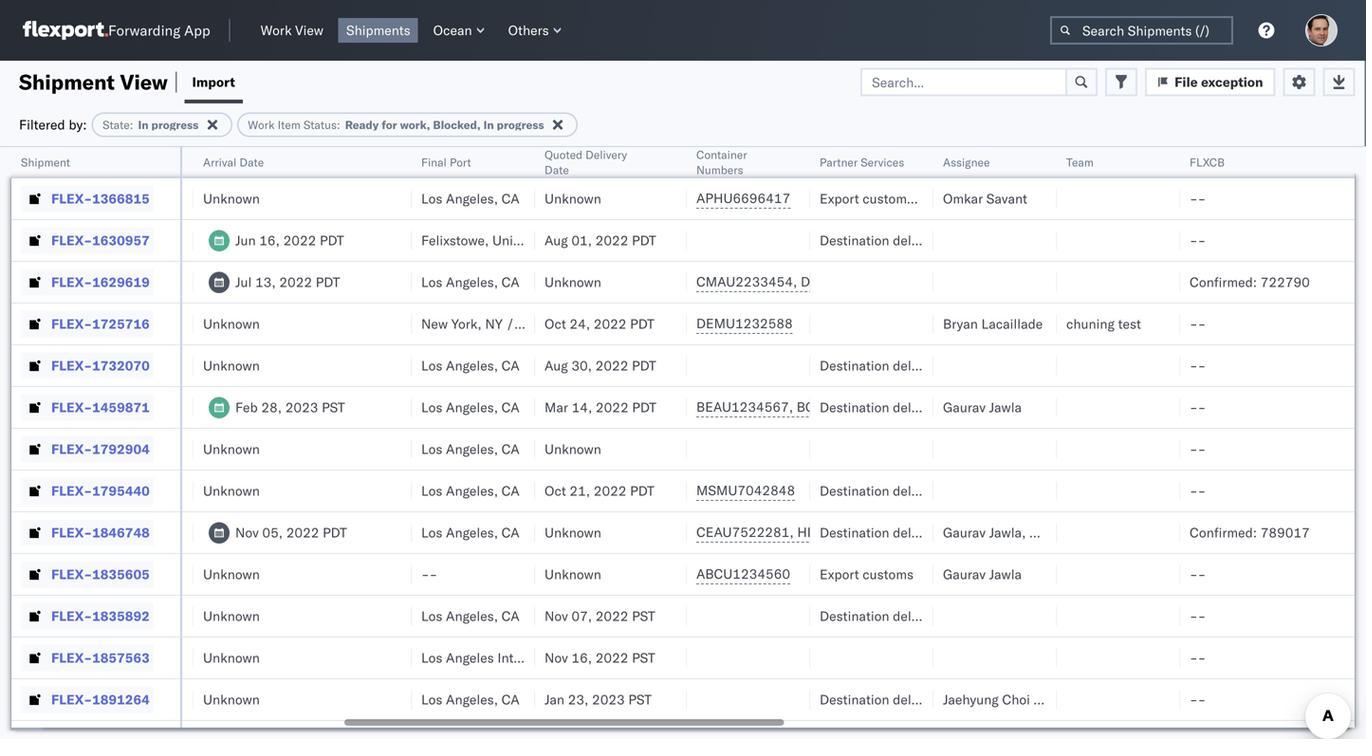 Task type: locate. For each thing, give the bounding box(es) containing it.
7 los from the top
[[421, 524, 443, 541]]

los
[[421, 190, 443, 207], [421, 274, 443, 290], [421, 357, 443, 374], [421, 399, 443, 416], [421, 441, 443, 458], [421, 483, 443, 499], [421, 524, 443, 541], [421, 608, 443, 625], [421, 650, 443, 666], [421, 692, 443, 708]]

16, up 13, at the top left of page
[[259, 232, 280, 249]]

flexport. image
[[23, 21, 108, 40]]

jawla down jawla,
[[990, 566, 1022, 583]]

3 flex- from the top
[[51, 274, 92, 290]]

2022 for oct 24, 2022 pdt
[[594, 316, 627, 332]]

1 delivery from the top
[[893, 357, 940, 374]]

destination delivery
[[820, 357, 940, 374], [820, 399, 940, 416], [820, 483, 940, 499], [820, 524, 940, 541], [820, 608, 940, 625], [820, 692, 940, 708]]

24,
[[570, 316, 591, 332], [40, 524, 61, 541]]

5 resize handle column header from the left
[[664, 147, 687, 739]]

bozo1234565,
[[797, 399, 894, 415]]

lacaillade
[[982, 316, 1043, 332]]

flex- for 1835605
[[51, 566, 92, 583]]

pst up nov 16, 2022 pst
[[632, 608, 656, 625]]

2 jul from the left
[[235, 274, 252, 290]]

1 horizontal spatial 16,
[[572, 650, 592, 666]]

1 vertical spatial savant
[[1073, 524, 1114, 541]]

2 gaurav jawla from the top
[[944, 566, 1022, 583]]

1 aug from the top
[[545, 232, 568, 249]]

0 horizontal spatial omkar
[[944, 190, 984, 207]]

1 horizontal spatial jul
[[235, 274, 252, 290]]

3 ca from the top
[[502, 357, 520, 374]]

1 vertical spatial customs
[[863, 566, 914, 583]]

confirmed: left 789017
[[1190, 524, 1258, 541]]

1891264
[[92, 692, 150, 708]]

nov
[[235, 524, 259, 541], [545, 608, 568, 625], [545, 650, 568, 666]]

1 horizontal spatial omkar
[[1030, 524, 1070, 541]]

work for work view
[[261, 22, 292, 38]]

1 destination from the top
[[820, 357, 890, 374]]

9 resize handle column header from the left
[[1158, 147, 1181, 739]]

jul 05, 2022 pdt
[[17, 274, 122, 290]]

jan down 'flex-1795440' button
[[17, 524, 37, 541]]

jul down 'flex-1630957' button
[[17, 274, 34, 290]]

jawla down lacaillade
[[990, 399, 1022, 416]]

1 horizontal spatial feb
[[235, 399, 258, 416]]

4 angeles, from the top
[[446, 399, 498, 416]]

flex- down flex-1835605 button
[[51, 608, 92, 625]]

1 vertical spatial 16,
[[572, 650, 592, 666]]

1 vertical spatial gaurav
[[944, 524, 986, 541]]

numbers
[[697, 163, 744, 177]]

2 los angeles, ca from the top
[[421, 274, 520, 290]]

jun 15, 2022 12:30 pdt
[[17, 232, 166, 249]]

2 ca from the top
[[502, 274, 520, 290]]

6 los from the top
[[421, 483, 443, 499]]

0 horizontal spatial jun
[[17, 232, 38, 249]]

file
[[1175, 74, 1199, 90]]

1 progress from the left
[[151, 118, 199, 132]]

4 flex- from the top
[[51, 316, 92, 332]]

customs down hlxu6269489,
[[863, 566, 914, 583]]

2023 right 28,
[[285, 399, 318, 416]]

6 ca from the top
[[502, 483, 520, 499]]

5 flex- from the top
[[51, 357, 92, 374]]

confirmed: for confirmed: 722790
[[1190, 274, 1258, 290]]

jun up 13, at the top left of page
[[235, 232, 256, 249]]

1 horizontal spatial jun
[[235, 232, 256, 249]]

flex-
[[51, 190, 92, 207], [51, 232, 92, 249], [51, 274, 92, 290], [51, 316, 92, 332], [51, 357, 92, 374], [51, 399, 92, 416], [51, 441, 92, 458], [51, 483, 92, 499], [51, 524, 92, 541], [51, 566, 92, 583], [51, 608, 92, 625], [51, 650, 92, 666], [51, 692, 92, 708]]

flex-1459871
[[51, 399, 150, 416]]

jan left 23,
[[545, 692, 565, 708]]

722790
[[1261, 274, 1311, 290]]

2022 for jun 16, 2022 pdt
[[283, 232, 316, 249]]

work left item
[[248, 118, 275, 132]]

0 vertical spatial gaurav
[[944, 399, 986, 416]]

nov for nov 05, 2022 pdt
[[235, 524, 259, 541]]

arrival date
[[203, 155, 264, 169]]

shipment for shipment view
[[19, 69, 115, 95]]

file exception button
[[1146, 68, 1276, 96], [1146, 68, 1276, 96]]

0 horizontal spatial jan
[[17, 524, 37, 541]]

omkar savant
[[944, 190, 1028, 207]]

resize handle column header
[[158, 147, 180, 739], [171, 147, 194, 739], [389, 147, 412, 739], [513, 147, 535, 739], [664, 147, 687, 739], [788, 147, 811, 739], [911, 147, 934, 739], [1035, 147, 1057, 739], [1158, 147, 1181, 739]]

0 horizontal spatial feb
[[17, 399, 40, 416]]

flex- down jul 05, 2022 pdt
[[51, 316, 92, 332]]

08,
[[43, 399, 64, 416]]

1 vertical spatial shipment
[[21, 155, 70, 169]]

5 destination from the top
[[820, 608, 890, 625]]

import down app
[[192, 74, 235, 90]]

pst right airport
[[632, 650, 656, 666]]

2 aug from the top
[[545, 357, 568, 374]]

jan
[[17, 524, 37, 541], [545, 692, 565, 708]]

3 los angeles, ca from the top
[[421, 357, 520, 374]]

gaurav jawla down bryan lacaillade
[[944, 399, 1022, 416]]

-
[[1190, 190, 1199, 207], [1199, 190, 1207, 207], [1190, 232, 1199, 249], [1199, 232, 1207, 249], [1190, 316, 1199, 332], [1199, 316, 1207, 332], [1190, 357, 1199, 374], [1199, 357, 1207, 374], [1190, 399, 1199, 416], [1199, 399, 1207, 416], [1190, 441, 1199, 458], [1199, 441, 1207, 458], [1190, 483, 1199, 499], [1199, 483, 1207, 499], [421, 566, 430, 583], [430, 566, 438, 583], [1190, 566, 1199, 583], [1199, 566, 1207, 583], [1190, 608, 1199, 625], [1199, 608, 1207, 625], [1190, 650, 1199, 666], [1199, 650, 1207, 666], [1190, 692, 1199, 708], [1199, 692, 1207, 708]]

1 jawla from the top
[[990, 399, 1022, 416]]

flex-1857563 button
[[21, 645, 154, 672]]

shipments
[[346, 22, 411, 38]]

0 vertical spatial aug
[[545, 232, 568, 249]]

msmu7042848
[[697, 482, 796, 499]]

ceau7522281, hlxu6269489, hlxu8034992
[[697, 524, 991, 541]]

1 confirmed: from the top
[[1190, 274, 1258, 290]]

1835892
[[92, 608, 150, 625]]

jun
[[17, 232, 38, 249], [235, 232, 256, 249]]

2023 right 08, in the bottom of the page
[[67, 399, 100, 416]]

23,
[[568, 692, 589, 708]]

0 vertical spatial work
[[261, 22, 292, 38]]

progress right blocked,
[[497, 118, 544, 132]]

6 destination delivery from the top
[[820, 692, 940, 708]]

: left ready
[[337, 118, 341, 132]]

0 vertical spatial 24,
[[570, 316, 591, 332]]

international
[[498, 650, 575, 666]]

1 horizontal spatial progress
[[497, 118, 544, 132]]

2022 for aug 01, 2022 pdt
[[596, 232, 629, 249]]

omkar
[[944, 190, 984, 207], [1030, 524, 1070, 541]]

aug left 30,
[[545, 357, 568, 374]]

2 : from the left
[[337, 118, 341, 132]]

pst for feb 08, 2023 pst
[[104, 399, 127, 416]]

0 vertical spatial 16,
[[259, 232, 280, 249]]

savant down assignee
[[987, 190, 1028, 207]]

oct
[[545, 316, 566, 332], [545, 483, 566, 499]]

ready
[[345, 118, 379, 132]]

flex- down flex-1732070 button
[[51, 399, 92, 416]]

oct 24, 2022 pdt
[[545, 316, 655, 332]]

view for shipment view
[[120, 69, 168, 95]]

1 vertical spatial omkar
[[1030, 524, 1070, 541]]

1366815
[[92, 190, 150, 207]]

10 flex- from the top
[[51, 566, 92, 583]]

0 vertical spatial nov
[[235, 524, 259, 541]]

import down assignee
[[922, 190, 962, 207]]

24, right newark, on the left top
[[570, 316, 591, 332]]

shipment up by:
[[19, 69, 115, 95]]

2023 for 23,
[[592, 692, 625, 708]]

feb left 28,
[[235, 399, 258, 416]]

2023 for 08,
[[67, 399, 100, 416]]

in right state
[[138, 118, 149, 132]]

omkar right jawla,
[[1030, 524, 1070, 541]]

cmau2233454,
[[697, 273, 798, 290]]

24, down 'flex-1795440' button
[[40, 524, 61, 541]]

1 flex- from the top
[[51, 190, 92, 207]]

1 oct from the top
[[545, 316, 566, 332]]

gaurav down hlxu8034992
[[944, 566, 986, 583]]

12 flex- from the top
[[51, 650, 92, 666]]

jun left 15,
[[17, 232, 38, 249]]

: right by:
[[130, 118, 133, 132]]

0 horizontal spatial date
[[240, 155, 264, 169]]

flex- down 'flex-1835892' button at the left
[[51, 650, 92, 666]]

2 flex- from the top
[[51, 232, 92, 249]]

1 vertical spatial view
[[120, 69, 168, 95]]

9 flex- from the top
[[51, 524, 92, 541]]

test
[[1119, 316, 1142, 332]]

14,
[[572, 399, 593, 416]]

pst for jan 23, 2023 pst
[[629, 692, 652, 708]]

shipment down filtered
[[21, 155, 70, 169]]

1 vertical spatial jawla
[[990, 566, 1022, 583]]

0 vertical spatial gaurav jawla
[[944, 399, 1022, 416]]

0 vertical spatial 05,
[[37, 274, 58, 290]]

jul for jul 13, 2022 pdt
[[235, 274, 252, 290]]

1 vertical spatial import
[[922, 190, 962, 207]]

1 horizontal spatial in
[[484, 118, 494, 132]]

1835605
[[92, 566, 150, 583]]

oct left the nj
[[545, 316, 566, 332]]

gaurav left jawla,
[[944, 524, 986, 541]]

feb for feb 28, 2023 pst
[[235, 399, 258, 416]]

0 horizontal spatial progress
[[151, 118, 199, 132]]

16, down 07,
[[572, 650, 592, 666]]

1 jun from the left
[[17, 232, 38, 249]]

feb 28, 2023 pst
[[235, 399, 345, 416]]

pst up "1835605"
[[101, 524, 124, 541]]

1 horizontal spatial view
[[295, 22, 324, 38]]

flex- down feb 08, 2023 pst in the left bottom of the page
[[51, 441, 92, 458]]

1 horizontal spatial 05,
[[262, 524, 283, 541]]

3 destination from the top
[[820, 483, 890, 499]]

work right app
[[261, 22, 292, 38]]

0 horizontal spatial 24,
[[40, 524, 61, 541]]

jan for jan 24, 2023 pst
[[17, 524, 37, 541]]

1 feb from the left
[[17, 399, 40, 416]]

0 vertical spatial view
[[295, 22, 324, 38]]

0 vertical spatial jawla
[[990, 399, 1022, 416]]

oct left "21,"
[[545, 483, 566, 499]]

feb 08, 2023 pst
[[17, 399, 127, 416]]

1 los angeles, ca from the top
[[421, 190, 520, 207]]

6 flex- from the top
[[51, 399, 92, 416]]

1 horizontal spatial date
[[545, 163, 569, 177]]

0 horizontal spatial :
[[130, 118, 133, 132]]

mar
[[545, 399, 569, 416]]

in right blocked,
[[484, 118, 494, 132]]

0 horizontal spatial jul
[[17, 274, 34, 290]]

flxcb
[[1190, 155, 1226, 169]]

new
[[421, 316, 448, 332]]

jul 13, 2022 pdt
[[235, 274, 340, 290]]

progress
[[151, 118, 199, 132], [497, 118, 544, 132]]

flex-1366815 button
[[21, 186, 154, 212]]

0 horizontal spatial view
[[120, 69, 168, 95]]

flex- for 1629619
[[51, 274, 92, 290]]

export down ceau7522281, hlxu6269489, hlxu8034992
[[820, 566, 860, 583]]

import inside button
[[192, 74, 235, 90]]

2 delivery from the top
[[893, 399, 940, 416]]

1792904
[[92, 441, 150, 458]]

1 vertical spatial aug
[[545, 357, 568, 374]]

progress down import button
[[151, 118, 199, 132]]

0 vertical spatial shipment
[[19, 69, 115, 95]]

export
[[820, 190, 860, 207], [820, 566, 860, 583]]

0 vertical spatial import
[[192, 74, 235, 90]]

1 vertical spatial work
[[248, 118, 275, 132]]

2 jun from the left
[[235, 232, 256, 249]]

1 : from the left
[[130, 118, 133, 132]]

5 los angeles, ca from the top
[[421, 441, 520, 458]]

9 los from the top
[[421, 650, 443, 666]]

flex-1725716
[[51, 316, 150, 332]]

flex- down jan 24, 2023 pst
[[51, 566, 92, 583]]

1857563
[[92, 650, 150, 666]]

by:
[[69, 116, 87, 133]]

flex- up jan 24, 2023 pst
[[51, 483, 92, 499]]

bryan
[[944, 316, 979, 332]]

customs down assignee
[[965, 190, 1016, 207]]

flex- for 1846748
[[51, 524, 92, 541]]

jul
[[17, 274, 34, 290], [235, 274, 252, 290]]

confirmed: left 722790
[[1190, 274, 1258, 290]]

flex- inside button
[[51, 441, 92, 458]]

3 resize handle column header from the left
[[389, 147, 412, 739]]

8 los angeles, ca from the top
[[421, 608, 520, 625]]

0 vertical spatial oct
[[545, 316, 566, 332]]

7 angeles, from the top
[[446, 524, 498, 541]]

1 vertical spatial oct
[[545, 483, 566, 499]]

partner
[[820, 155, 858, 169]]

flex- down the shipment button
[[51, 190, 92, 207]]

flex- down flex-1857563 button
[[51, 692, 92, 708]]

flex- inside button
[[51, 483, 92, 499]]

0 vertical spatial customs
[[965, 190, 1016, 207]]

flex- up jul 05, 2022 pdt
[[51, 232, 92, 249]]

pst up 1792904
[[104, 399, 127, 416]]

pdt for jul 05, 2022 pdt
[[97, 274, 122, 290]]

flex-1857563
[[51, 650, 150, 666]]

0 horizontal spatial import
[[192, 74, 235, 90]]

team
[[1067, 155, 1094, 169]]

7 ca from the top
[[502, 524, 520, 541]]

unknown
[[203, 190, 260, 207], [545, 190, 602, 207], [545, 274, 602, 290], [203, 316, 260, 332], [203, 357, 260, 374], [203, 441, 260, 458], [545, 441, 602, 458], [203, 483, 260, 499], [545, 524, 602, 541], [203, 566, 260, 583], [545, 566, 602, 583], [203, 608, 260, 625], [203, 650, 260, 666], [203, 692, 260, 708]]

customs
[[965, 190, 1016, 207], [863, 566, 914, 583]]

container numbers
[[697, 148, 748, 177]]

1 horizontal spatial :
[[337, 118, 341, 132]]

pdt for oct 21, 2022 pdt
[[630, 483, 655, 499]]

status
[[304, 118, 337, 132]]

7 flex- from the top
[[51, 441, 92, 458]]

export down partner
[[820, 190, 860, 207]]

flex- for 1732070
[[51, 357, 92, 374]]

flex- down 'flex-1630957' button
[[51, 274, 92, 290]]

pdt for nov 05, 2022 pdt
[[323, 524, 347, 541]]

1 vertical spatial nov
[[545, 608, 568, 625]]

export for export customs, import customs
[[820, 190, 860, 207]]

jul for jul 05, 2022 pdt
[[17, 274, 34, 290]]

date right "arrival"
[[240, 155, 264, 169]]

2 vertical spatial gaurav
[[944, 566, 986, 583]]

0 horizontal spatial 16,
[[259, 232, 280, 249]]

1 vertical spatial confirmed:
[[1190, 524, 1258, 541]]

4 resize handle column header from the left
[[513, 147, 535, 739]]

view left shipments
[[295, 22, 324, 38]]

pst down nov 16, 2022 pst
[[629, 692, 652, 708]]

ca
[[502, 190, 520, 207], [502, 274, 520, 290], [502, 357, 520, 374], [502, 399, 520, 416], [502, 441, 520, 458], [502, 483, 520, 499], [502, 524, 520, 541], [502, 608, 520, 625], [502, 692, 520, 708]]

flex-1835892
[[51, 608, 150, 625]]

1 vertical spatial gaurav jawla
[[944, 566, 1022, 583]]

delivery
[[586, 148, 628, 162]]

feb left 08, in the bottom of the page
[[17, 399, 40, 416]]

aphu6696417
[[697, 190, 791, 206]]

4 destination delivery from the top
[[820, 524, 940, 541]]

0 vertical spatial savant
[[987, 190, 1028, 207]]

confirmed: for confirmed: 789017
[[1190, 524, 1258, 541]]

1629619
[[92, 274, 150, 290]]

2023 for 28,
[[285, 399, 318, 416]]

1 horizontal spatial customs
[[965, 190, 1016, 207]]

flex- up feb 08, 2023 pst in the left bottom of the page
[[51, 357, 92, 374]]

2023 right 23,
[[592, 692, 625, 708]]

2 feb from the left
[[235, 399, 258, 416]]

6 resize handle column header from the left
[[788, 147, 811, 739]]

aug left '01,'
[[545, 232, 568, 249]]

state : in progress
[[103, 118, 199, 132]]

jul left 13, at the top left of page
[[235, 274, 252, 290]]

pst for nov 16, 2022 pst
[[632, 650, 656, 666]]

jun for jun 15, 2022 12:30 pdt
[[17, 232, 38, 249]]

0 horizontal spatial 05,
[[37, 274, 58, 290]]

1 jul from the left
[[17, 274, 34, 290]]

date down 'quoted'
[[545, 163, 569, 177]]

1 gaurav from the top
[[944, 399, 986, 416]]

6 destination from the top
[[820, 692, 890, 708]]

01,
[[572, 232, 592, 249]]

1 export from the top
[[820, 190, 860, 207]]

2 confirmed: from the top
[[1190, 524, 1258, 541]]

shipment view
[[19, 69, 168, 95]]

los angeles, ca
[[421, 190, 520, 207], [421, 274, 520, 290], [421, 357, 520, 374], [421, 399, 520, 416], [421, 441, 520, 458], [421, 483, 520, 499], [421, 524, 520, 541], [421, 608, 520, 625], [421, 692, 520, 708]]

0 horizontal spatial in
[[138, 118, 149, 132]]

view up state : in progress
[[120, 69, 168, 95]]

2 oct from the top
[[545, 483, 566, 499]]

gaurav down bryan
[[944, 399, 986, 416]]

jawla
[[990, 399, 1022, 416], [990, 566, 1022, 583]]

1 vertical spatial 05,
[[262, 524, 283, 541]]

angeles,
[[446, 190, 498, 207], [446, 274, 498, 290], [446, 357, 498, 374], [446, 399, 498, 416], [446, 441, 498, 458], [446, 483, 498, 499], [446, 524, 498, 541], [446, 608, 498, 625], [446, 692, 498, 708]]

2 export from the top
[[820, 566, 860, 583]]

1 vertical spatial jan
[[545, 692, 565, 708]]

gaurav jawla
[[944, 399, 1022, 416], [944, 566, 1022, 583]]

2 vertical spatial nov
[[545, 650, 568, 666]]

8 flex- from the top
[[51, 483, 92, 499]]

omkar down assignee
[[944, 190, 984, 207]]

1 horizontal spatial 24,
[[570, 316, 591, 332]]

9 ca from the top
[[502, 692, 520, 708]]

pst right 28,
[[322, 399, 345, 416]]

aug 01, 2022 pdt
[[545, 232, 657, 249]]

1 vertical spatial 24,
[[40, 524, 61, 541]]

2022 for jun 15, 2022 12:30 pdt
[[65, 232, 98, 249]]

2022 for nov 07, 2022 pst
[[596, 608, 629, 625]]

1 vertical spatial export
[[820, 566, 860, 583]]

ocean button
[[426, 18, 493, 43]]

gaurav jawla down jawla,
[[944, 566, 1022, 583]]

work for work item status : ready for work, blocked, in progress
[[248, 118, 275, 132]]

8 resize handle column header from the left
[[1035, 147, 1057, 739]]

0 vertical spatial confirmed:
[[1190, 274, 1258, 290]]

work view
[[261, 22, 324, 38]]

1 horizontal spatial jan
[[545, 692, 565, 708]]

pdt for aug 30, 2022 pdt
[[632, 357, 657, 374]]

arrival date button
[[194, 151, 393, 170]]

11 flex- from the top
[[51, 608, 92, 625]]

0 vertical spatial export
[[820, 190, 860, 207]]

2023 down 'flex-1795440' button
[[65, 524, 98, 541]]

0 vertical spatial jan
[[17, 524, 37, 541]]

savant right jawla,
[[1073, 524, 1114, 541]]

view
[[295, 22, 324, 38], [120, 69, 168, 95]]

shipment inside button
[[21, 155, 70, 169]]

flex- down 'flex-1795440' button
[[51, 524, 92, 541]]



Task type: vqa. For each thing, say whether or not it's contained in the screenshot.
aug 30, 2022 pdt
yes



Task type: describe. For each thing, give the bounding box(es) containing it.
los angeles international airport
[[421, 650, 620, 666]]

1 horizontal spatial import
[[922, 190, 962, 207]]

2022 for aug 30, 2022 pdt
[[596, 357, 629, 374]]

1 in from the left
[[138, 118, 149, 132]]

flex- for 1857563
[[51, 650, 92, 666]]

filtered
[[19, 116, 65, 133]]

3 gaurav from the top
[[944, 566, 986, 583]]

work item status : ready for work, blocked, in progress
[[248, 118, 544, 132]]

item
[[278, 118, 301, 132]]

1795440
[[92, 483, 150, 499]]

2022 for oct 21, 2022 pdt
[[594, 483, 627, 499]]

nov for nov 16, 2022 pst
[[545, 650, 568, 666]]

container numbers button
[[687, 143, 792, 178]]

10 los from the top
[[421, 692, 443, 708]]

date inside quoted delivery date
[[545, 163, 569, 177]]

3 destination delivery from the top
[[820, 483, 940, 499]]

4 delivery from the top
[[893, 524, 940, 541]]

5 destination delivery from the top
[[820, 608, 940, 625]]

6 los angeles, ca from the top
[[421, 483, 520, 499]]

1732070
[[92, 357, 150, 374]]

2022 for jul 13, 2022 pdt
[[279, 274, 312, 290]]

1846748
[[92, 524, 150, 541]]

pst for nov 07, 2022 pst
[[632, 608, 656, 625]]

6 delivery from the top
[[893, 692, 940, 708]]

view for work view
[[295, 22, 324, 38]]

demu1232567
[[801, 273, 898, 290]]

4 destination from the top
[[820, 524, 890, 541]]

angeles
[[446, 650, 494, 666]]

1 los from the top
[[421, 190, 443, 207]]

2022 for mar 14, 2022 pdt
[[596, 399, 629, 416]]

demu1232588
[[697, 315, 793, 332]]

hlxu6269489,
[[798, 524, 895, 541]]

port
[[450, 155, 471, 169]]

2 gaurav from the top
[[944, 524, 986, 541]]

file exception
[[1175, 74, 1264, 90]]

24, for oct
[[570, 316, 591, 332]]

5 angeles, from the top
[[446, 441, 498, 458]]

date inside arrival date button
[[240, 155, 264, 169]]

30,
[[572, 357, 592, 374]]

oct 21, 2022 pdt
[[545, 483, 655, 499]]

1 resize handle column header from the left
[[158, 147, 180, 739]]

1725716
[[92, 316, 150, 332]]

bryan lacaillade
[[944, 316, 1043, 332]]

0 vertical spatial omkar
[[944, 190, 984, 207]]

final port button
[[412, 151, 516, 170]]

Search Shipments (/) text field
[[1051, 16, 1234, 45]]

jan for jan 23, 2023 pst
[[545, 692, 565, 708]]

1 gaurav jawla from the top
[[944, 399, 1022, 416]]

2022 for nov 16, 2022 pst
[[596, 650, 629, 666]]

15,
[[41, 232, 62, 249]]

4 los angeles, ca from the top
[[421, 399, 520, 416]]

hlxu8034992
[[898, 524, 991, 541]]

work view link
[[253, 18, 331, 43]]

flex-1835605
[[51, 566, 150, 583]]

2023 for 24,
[[65, 524, 98, 541]]

york,
[[452, 316, 482, 332]]

arrival
[[203, 155, 237, 169]]

21,
[[570, 483, 591, 499]]

flex-1725716 button
[[21, 311, 154, 337]]

05, for nov
[[262, 524, 283, 541]]

pdt for jul 13, 2022 pdt
[[316, 274, 340, 290]]

0 horizontal spatial savant
[[987, 190, 1028, 207]]

for
[[382, 118, 397, 132]]

ny
[[485, 316, 503, 332]]

16, for nov
[[572, 650, 592, 666]]

flex- for 1835892
[[51, 608, 92, 625]]

kingdom
[[536, 232, 590, 249]]

ocean
[[433, 22, 472, 38]]

export customs
[[820, 566, 914, 583]]

5 ca from the top
[[502, 441, 520, 458]]

mar 14, 2022 pdt
[[545, 399, 657, 416]]

flex-1630957 button
[[21, 227, 154, 254]]

3 delivery from the top
[[893, 483, 940, 499]]

flex-1459871 button
[[21, 394, 154, 421]]

export for export customs
[[820, 566, 860, 583]]

nov for nov 07, 2022 pst
[[545, 608, 568, 625]]

8 angeles, from the top
[[446, 608, 498, 625]]

5 delivery from the top
[[893, 608, 940, 625]]

aug for aug 30, 2022 pdt
[[545, 357, 568, 374]]

chuning test
[[1067, 316, 1142, 332]]

8 ca from the top
[[502, 608, 520, 625]]

final port
[[421, 155, 471, 169]]

7 resize handle column header from the left
[[911, 147, 934, 739]]

others
[[508, 22, 549, 38]]

aug for aug 01, 2022 pdt
[[545, 232, 568, 249]]

confirmed: 722790
[[1190, 274, 1311, 290]]

2 jawla from the top
[[990, 566, 1022, 583]]

9 angeles, from the top
[[446, 692, 498, 708]]

flex-1630957
[[51, 232, 150, 249]]

1 destination delivery from the top
[[820, 357, 940, 374]]

airport
[[578, 650, 620, 666]]

16, for jun
[[259, 232, 280, 249]]

2 destination delivery from the top
[[820, 399, 940, 416]]

import button
[[185, 61, 243, 103]]

flex- for 1792904
[[51, 441, 92, 458]]

flex- for 1366815
[[51, 190, 92, 207]]

flxcb button
[[1181, 151, 1367, 170]]

flex-1846748 button
[[21, 520, 154, 546]]

5 los from the top
[[421, 441, 443, 458]]

pdt for aug 01, 2022 pdt
[[632, 232, 657, 249]]

2 destination from the top
[[820, 399, 890, 416]]

7 los angeles, ca from the top
[[421, 524, 520, 541]]

partner services
[[820, 155, 905, 169]]

flex- for 1630957
[[51, 232, 92, 249]]

exception
[[1202, 74, 1264, 90]]

oct for oct 24, 2022 pdt
[[545, 316, 566, 332]]

nov 16, 2022 pst
[[545, 650, 656, 666]]

oct for oct 21, 2022 pdt
[[545, 483, 566, 499]]

Search... text field
[[861, 68, 1068, 96]]

789017
[[1261, 524, 1311, 541]]

container
[[697, 148, 748, 162]]

gaurav jawla, omkar savant
[[944, 524, 1114, 541]]

flex-1732070 button
[[21, 353, 154, 379]]

6 angeles, from the top
[[446, 483, 498, 499]]

pst for feb 28, 2023 pst
[[322, 399, 345, 416]]

1 angeles, from the top
[[446, 190, 498, 207]]

2022 for nov 05, 2022 pdt
[[286, 524, 319, 541]]

customs,
[[863, 190, 918, 207]]

3 los from the top
[[421, 357, 443, 374]]

1459871
[[92, 399, 150, 416]]

2022 for jul 05, 2022 pdt
[[61, 274, 94, 290]]

1 ca from the top
[[502, 190, 520, 207]]

pdt for oct 24, 2022 pdt
[[630, 316, 655, 332]]

flex- for 1795440
[[51, 483, 92, 499]]

jun for jun 16, 2022 pdt
[[235, 232, 256, 249]]

24, for jan
[[40, 524, 61, 541]]

forwarding app link
[[23, 21, 210, 40]]

4 los from the top
[[421, 399, 443, 416]]

flex- for 1459871
[[51, 399, 92, 416]]

28,
[[261, 399, 282, 416]]

05, for jul
[[37, 274, 58, 290]]

9 los angeles, ca from the top
[[421, 692, 520, 708]]

2 angeles, from the top
[[446, 274, 498, 290]]

flex-1846748
[[51, 524, 150, 541]]

flex-1835605 button
[[21, 561, 154, 588]]

4 ca from the top
[[502, 399, 520, 416]]

quoted
[[545, 148, 583, 162]]

export customs, import customs
[[820, 190, 1016, 207]]

confirmed: 789017
[[1190, 524, 1311, 541]]

8 los from the top
[[421, 608, 443, 625]]

chuning
[[1067, 316, 1115, 332]]

quoted delivery date
[[545, 148, 628, 177]]

flex-1795440 button
[[21, 478, 154, 505]]

jawla,
[[990, 524, 1027, 541]]

app
[[184, 21, 210, 39]]

1630957
[[92, 232, 150, 249]]

pst for jan 24, 2023 pst
[[101, 524, 124, 541]]

flex- for 1891264
[[51, 692, 92, 708]]

flex- for 1725716
[[51, 316, 92, 332]]

feb for feb 08, 2023 pst
[[17, 399, 40, 416]]

filtered by:
[[19, 116, 87, 133]]

shipment for shipment
[[21, 155, 70, 169]]

work,
[[400, 118, 430, 132]]

2 resize handle column header from the left
[[171, 147, 194, 739]]

12:30
[[102, 232, 139, 249]]

newark,
[[518, 316, 568, 332]]

3 angeles, from the top
[[446, 357, 498, 374]]

2 progress from the left
[[497, 118, 544, 132]]

flex-1629619 button
[[21, 269, 154, 296]]

2 los from the top
[[421, 274, 443, 290]]

ceau7522281,
[[697, 524, 794, 541]]

2 in from the left
[[484, 118, 494, 132]]

flex-1795440
[[51, 483, 150, 499]]

blocked,
[[433, 118, 481, 132]]

0 horizontal spatial customs
[[863, 566, 914, 583]]

1 horizontal spatial savant
[[1073, 524, 1114, 541]]

pdt for mar 14, 2022 pdt
[[632, 399, 657, 416]]

pdt for jun 16, 2022 pdt
[[320, 232, 344, 249]]

felixstowe,
[[421, 232, 489, 249]]

nj
[[571, 316, 587, 332]]



